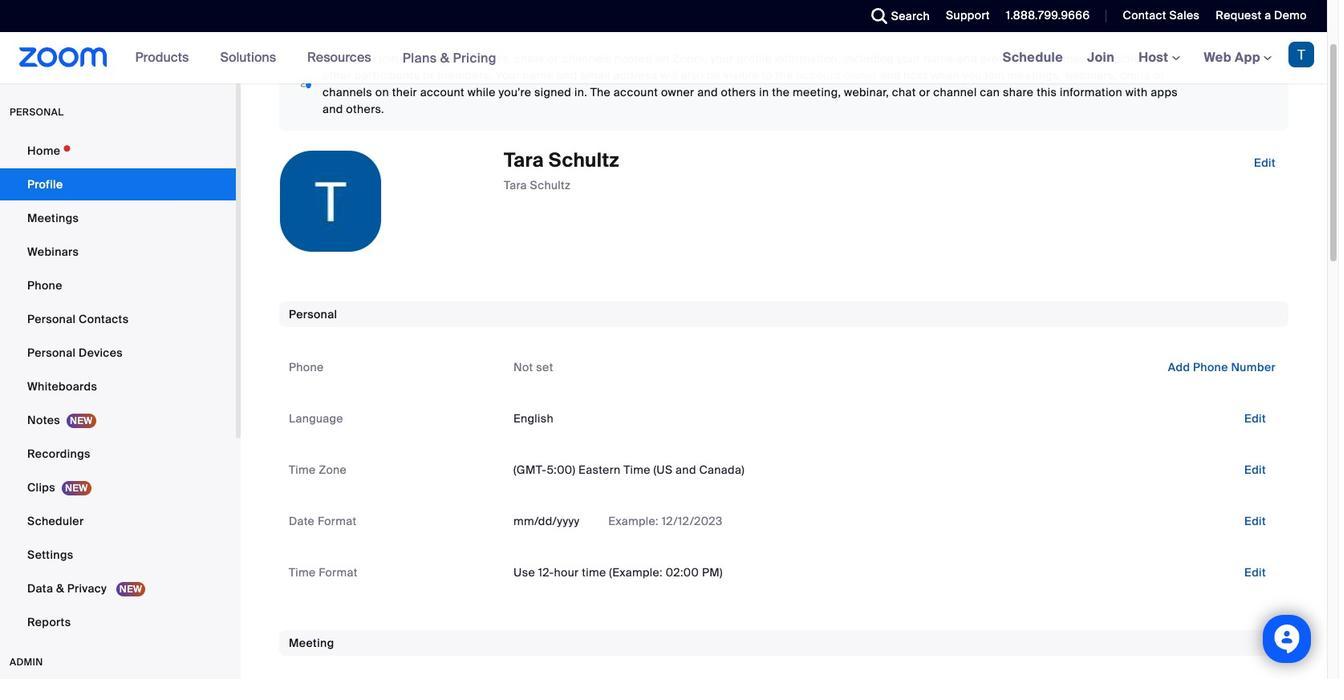 Task type: locate. For each thing, give the bounding box(es) containing it.
0 vertical spatial visible
[[1106, 51, 1141, 66]]

or
[[548, 51, 559, 66], [423, 68, 434, 83], [1153, 68, 1165, 83], [919, 85, 930, 99]]

time zone
[[289, 463, 347, 477]]

0 horizontal spatial your
[[710, 51, 734, 66]]

(example:
[[609, 566, 663, 580]]

1 vertical spatial owner
[[661, 85, 694, 99]]

profile up and host when you join meetings, webinars, chats or channels on their account while you're signed in. the account owner and others in the meeting, webinar, chat or channel can share this information with apps and others.
[[737, 51, 772, 66]]

edit user photo image
[[318, 194, 343, 209]]

1 horizontal spatial name
[[923, 51, 954, 66]]

phone inside button
[[1193, 360, 1228, 375]]

0 horizontal spatial on
[[375, 85, 389, 99]]

& inside personal menu menu
[[56, 582, 64, 596]]

0 horizontal spatial meetings,
[[402, 51, 456, 66]]

1 vertical spatial channels
[[323, 85, 372, 99]]

1 horizontal spatial chats
[[1120, 68, 1150, 83]]

schultz
[[549, 148, 619, 173], [530, 178, 571, 193]]

format for date format
[[318, 514, 357, 529]]

join link
[[1075, 32, 1127, 83]]

0 horizontal spatial join
[[379, 51, 399, 66]]

date
[[289, 514, 315, 529]]

0 horizontal spatial channels
[[323, 85, 372, 99]]

1 horizontal spatial join
[[985, 68, 1005, 83]]

personal inside personal devices link
[[27, 346, 76, 360]]

0 horizontal spatial name
[[523, 68, 554, 83]]

0 vertical spatial schultz
[[549, 148, 619, 173]]

0 vertical spatial webinars,
[[459, 51, 511, 66]]

support link
[[934, 0, 994, 32], [946, 8, 990, 22]]

meetings, inside when you join meetings, webinars, chats or channels hosted on zoom, your profile information, including your name and profile picture, may be visible to other participants or members. your name and email address will also be visible to the
[[402, 51, 456, 66]]

phone right add
[[1193, 360, 1228, 375]]

on down participants
[[375, 85, 389, 99]]

account owner
[[796, 68, 877, 83]]

0 horizontal spatial you
[[357, 51, 376, 66]]

and up 'when'
[[957, 51, 978, 66]]

1 vertical spatial be
[[707, 68, 721, 83]]

name up 'when'
[[923, 51, 954, 66]]

format for time format
[[319, 566, 358, 580]]

address
[[613, 68, 658, 83]]

account down members.
[[420, 85, 465, 99]]

phone link
[[0, 270, 236, 302]]

format right date
[[318, 514, 357, 529]]

personal inside "personal contacts" link
[[27, 312, 76, 327]]

format down "date format"
[[319, 566, 358, 580]]

hosted
[[615, 51, 653, 66]]

1 horizontal spatial your
[[897, 51, 920, 66]]

chats
[[514, 51, 545, 66], [1120, 68, 1150, 83]]

time for use 12-hour time (example: 02:00 pm)
[[289, 566, 316, 580]]

the right in
[[772, 85, 790, 99]]

schedule
[[1003, 49, 1063, 66]]

1 horizontal spatial profile
[[981, 51, 1016, 66]]

demo
[[1274, 8, 1307, 22]]

1 vertical spatial the
[[772, 85, 790, 99]]

when
[[323, 51, 354, 66]]

personal menu menu
[[0, 135, 236, 640]]

phone
[[27, 278, 62, 293], [289, 360, 324, 375], [1193, 360, 1228, 375]]

host
[[1139, 49, 1172, 66]]

or up the apps
[[1153, 68, 1165, 83]]

0 vertical spatial the
[[776, 68, 793, 83]]

channels down other
[[323, 85, 372, 99]]

1 horizontal spatial be
[[1089, 51, 1103, 66]]

& inside product information navigation
[[440, 49, 450, 66]]

time left zone
[[289, 463, 316, 477]]

0 horizontal spatial webinars,
[[459, 51, 511, 66]]

1 vertical spatial you
[[963, 68, 982, 83]]

1 tara from the top
[[504, 148, 544, 173]]

1.888.799.9666 button up picture,
[[1006, 8, 1090, 22]]

1 vertical spatial visible
[[724, 68, 759, 83]]

profile up can
[[981, 51, 1016, 66]]

1 vertical spatial &
[[56, 582, 64, 596]]

edit for english
[[1244, 412, 1266, 426]]

account up meeting,
[[796, 68, 841, 83]]

personal devices
[[27, 346, 123, 360]]

data & privacy link
[[0, 573, 236, 605]]

their
[[392, 85, 417, 99]]

owner down will
[[661, 85, 694, 99]]

1 horizontal spatial channels
[[562, 51, 612, 66]]

0 horizontal spatial phone
[[27, 278, 62, 293]]

channels
[[562, 51, 612, 66], [323, 85, 372, 99]]

0 horizontal spatial owner
[[661, 85, 694, 99]]

edit button for use 12-hour time (example: 02:00 pm)
[[1232, 560, 1279, 586]]

phone down webinars
[[27, 278, 62, 293]]

and host when you join meetings, webinars, chats or channels on their account while you're signed in. the account owner and others in the meeting, webinar, chat or channel can share this information with apps and others.
[[323, 68, 1178, 116]]

to
[[1144, 51, 1154, 66], [762, 68, 773, 83]]

pm)
[[702, 566, 723, 580]]

a
[[1265, 8, 1271, 22]]

your up host
[[897, 51, 920, 66]]

1 vertical spatial meetings,
[[1008, 68, 1062, 83]]

1 vertical spatial webinars,
[[1065, 68, 1117, 83]]

0 vertical spatial name
[[923, 51, 954, 66]]

home
[[27, 144, 60, 158]]

1.888.799.9666 button up schedule
[[994, 0, 1094, 32]]

to up with
[[1144, 51, 1154, 66]]

time down date
[[289, 566, 316, 580]]

personal for personal devices
[[27, 346, 76, 360]]

data
[[27, 582, 53, 596]]

edit for use 12-hour time (example: 02:00 pm)
[[1244, 566, 1266, 580]]

channels up email
[[562, 51, 612, 66]]

settings link
[[0, 539, 236, 571]]

time
[[582, 566, 606, 580]]

and
[[957, 51, 978, 66], [557, 68, 577, 83], [880, 68, 901, 83], [697, 85, 718, 99], [323, 102, 343, 116], [676, 463, 696, 477]]

join
[[379, 51, 399, 66], [985, 68, 1005, 83]]

the down 'information,'
[[776, 68, 793, 83]]

webinars, up information
[[1065, 68, 1117, 83]]

0 vertical spatial channels
[[562, 51, 612, 66]]

owner up webinar,
[[844, 68, 877, 83]]

0 horizontal spatial visible
[[724, 68, 759, 83]]

webinars, up members.
[[459, 51, 511, 66]]

edit button for english
[[1232, 406, 1279, 432]]

visible
[[1106, 51, 1141, 66], [724, 68, 759, 83]]

on up will
[[656, 51, 669, 66]]

format
[[318, 514, 357, 529], [319, 566, 358, 580]]

2 horizontal spatial phone
[[1193, 360, 1228, 375]]

join up can
[[985, 68, 1005, 83]]

0 vertical spatial you
[[357, 51, 376, 66]]

add phone number
[[1168, 360, 1276, 375]]

be right may
[[1089, 51, 1103, 66]]

not
[[514, 360, 533, 375]]

plans
[[403, 49, 437, 66]]

1 your from the left
[[710, 51, 734, 66]]

on
[[656, 51, 669, 66], [375, 85, 389, 99]]

(us
[[654, 463, 673, 477]]

and left the others.
[[323, 102, 343, 116]]

phone inside personal menu menu
[[27, 278, 62, 293]]

join inside when you join meetings, webinars, chats or channels hosted on zoom, your profile information, including your name and profile picture, may be visible to other participants or members. your name and email address will also be visible to the
[[379, 51, 399, 66]]

0 horizontal spatial be
[[707, 68, 721, 83]]

time left (us
[[624, 463, 651, 477]]

1 horizontal spatial visible
[[1106, 51, 1141, 66]]

0 vertical spatial tara
[[504, 148, 544, 173]]

english
[[514, 412, 554, 426]]

email
[[580, 68, 610, 83]]

time for (gmt-5:00) eastern time (us and canada)
[[289, 463, 316, 477]]

1 horizontal spatial on
[[656, 51, 669, 66]]

meetings, up members.
[[402, 51, 456, 66]]

owner inside and host when you join meetings, webinars, chats or channels on their account while you're signed in. the account owner and others in the meeting, webinar, chat or channel can share this information with apps and others.
[[661, 85, 694, 99]]

1 vertical spatial tara
[[504, 178, 527, 193]]

contacts
[[79, 312, 129, 327]]

1.888.799.9666 button
[[994, 0, 1094, 32], [1006, 8, 1090, 22]]

chats up your
[[514, 51, 545, 66]]

1 horizontal spatial to
[[1144, 51, 1154, 66]]

2 tara from the top
[[504, 178, 527, 193]]

name
[[923, 51, 954, 66], [523, 68, 554, 83]]

webinars,
[[459, 51, 511, 66], [1065, 68, 1117, 83]]

1 vertical spatial format
[[319, 566, 358, 580]]

your right zoom,
[[710, 51, 734, 66]]

channels inside and host when you join meetings, webinars, chats or channels on their account while you're signed in. the account owner and others in the meeting, webinar, chat or channel can share this information with apps and others.
[[323, 85, 372, 99]]

1 vertical spatial chats
[[1120, 68, 1150, 83]]

or up "signed"
[[548, 51, 559, 66]]

0 horizontal spatial account
[[420, 85, 465, 99]]

(gmt-
[[514, 463, 547, 477]]

add phone number button
[[1155, 355, 1289, 380]]

& right plans
[[440, 49, 450, 66]]

account down address
[[614, 85, 658, 99]]

join up participants
[[379, 51, 399, 66]]

be right also
[[707, 68, 721, 83]]

chats up with
[[1120, 68, 1150, 83]]

1 vertical spatial on
[[375, 85, 389, 99]]

name up "signed"
[[523, 68, 554, 83]]

0 vertical spatial be
[[1089, 51, 1103, 66]]

and down also
[[697, 85, 718, 99]]

0 horizontal spatial chats
[[514, 51, 545, 66]]

1 horizontal spatial &
[[440, 49, 450, 66]]

notes link
[[0, 404, 236, 437]]

meetings, down picture,
[[1008, 68, 1062, 83]]

1 vertical spatial name
[[523, 68, 554, 83]]

0 horizontal spatial &
[[56, 582, 64, 596]]

banner
[[0, 32, 1327, 84]]

on inside when you join meetings, webinars, chats or channels hosted on zoom, your profile information, including your name and profile picture, may be visible to other participants or members. your name and email address will also be visible to the
[[656, 51, 669, 66]]

meetings navigation
[[991, 32, 1327, 84]]

0 horizontal spatial to
[[762, 68, 773, 83]]

example: 12/12/2023
[[605, 514, 723, 529]]

& right data
[[56, 582, 64, 596]]

zoom logo image
[[19, 47, 107, 67]]

0 vertical spatial format
[[318, 514, 357, 529]]

you up channel
[[963, 68, 982, 83]]

webinar,
[[844, 85, 889, 99]]

1 horizontal spatial meetings,
[[1008, 68, 1062, 83]]

chat
[[892, 85, 916, 99]]

1 horizontal spatial owner
[[844, 68, 877, 83]]

0 vertical spatial chats
[[514, 51, 545, 66]]

0 vertical spatial meetings,
[[402, 51, 456, 66]]

phone up language
[[289, 360, 324, 375]]

reports
[[27, 615, 71, 630]]

resources button
[[307, 32, 378, 83]]

be
[[1089, 51, 1103, 66], [707, 68, 721, 83]]

0 vertical spatial on
[[656, 51, 669, 66]]

channel
[[933, 85, 977, 99]]

your
[[710, 51, 734, 66], [897, 51, 920, 66]]

data & privacy
[[27, 582, 110, 596]]

0 vertical spatial &
[[440, 49, 450, 66]]

personal devices link
[[0, 337, 236, 369]]

banner containing products
[[0, 32, 1327, 84]]

request a demo link
[[1204, 0, 1327, 32], [1216, 8, 1307, 22]]

and up chat
[[880, 68, 901, 83]]

may
[[1063, 51, 1086, 66]]

plans & pricing link
[[403, 49, 497, 66], [403, 49, 497, 66]]

0 horizontal spatial profile
[[737, 51, 772, 66]]

1 horizontal spatial webinars,
[[1065, 68, 1117, 83]]

the
[[776, 68, 793, 83], [772, 85, 790, 99]]

1 vertical spatial join
[[985, 68, 1005, 83]]

clips link
[[0, 472, 236, 504]]

0 vertical spatial join
[[379, 51, 399, 66]]

to up in
[[762, 68, 773, 83]]

user photo image
[[280, 151, 381, 252]]

contact sales
[[1123, 8, 1200, 22]]

you up participants
[[357, 51, 376, 66]]

12/12/2023
[[662, 514, 723, 529]]

meet zoom ai companion, footer
[[0, 0, 1327, 10]]

1 horizontal spatial you
[[963, 68, 982, 83]]

others
[[721, 85, 756, 99]]

solutions
[[220, 49, 276, 66]]

0 vertical spatial owner
[[844, 68, 877, 83]]

and right (us
[[676, 463, 696, 477]]

pricing
[[453, 49, 497, 66]]



Task type: vqa. For each thing, say whether or not it's contained in the screenshot.
owner to the bottom
yes



Task type: describe. For each thing, give the bounding box(es) containing it.
webinars link
[[0, 236, 236, 268]]

on inside and host when you join meetings, webinars, chats or channels on their account while you're signed in. the account owner and others in the meeting, webinar, chat or channel can share this information with apps and others.
[[375, 85, 389, 99]]

information
[[1060, 85, 1123, 99]]

also
[[681, 68, 704, 83]]

mm/dd/yyyy
[[514, 514, 580, 529]]

hour
[[554, 566, 579, 580]]

meetings, inside and host when you join meetings, webinars, chats or channels on their account while you're signed in. the account owner and others in the meeting, webinar, chat or channel can share this information with apps and others.
[[1008, 68, 1062, 83]]

settings
[[27, 548, 73, 562]]

recordings
[[27, 447, 90, 461]]

meetings link
[[0, 202, 236, 234]]

language
[[289, 412, 343, 426]]

1.888.799.9666
[[1006, 8, 1090, 22]]

with
[[1126, 85, 1148, 99]]

devices
[[79, 346, 123, 360]]

& for privacy
[[56, 582, 64, 596]]

search button
[[859, 0, 934, 32]]

edit button for (gmt-5:00) eastern time (us and canada)
[[1232, 457, 1279, 483]]

channels inside when you join meetings, webinars, chats or channels hosted on zoom, your profile information, including your name and profile picture, may be visible to other participants or members. your name and email address will also be visible to the
[[562, 51, 612, 66]]

sales
[[1170, 8, 1200, 22]]

1 profile from the left
[[737, 51, 772, 66]]

not set
[[514, 360, 553, 375]]

meetings
[[27, 211, 79, 225]]

others.
[[346, 102, 384, 116]]

add
[[1168, 360, 1190, 375]]

02:00
[[666, 566, 699, 580]]

request
[[1216, 8, 1262, 22]]

profile picture image
[[1289, 42, 1314, 67]]

profile
[[27, 177, 63, 192]]

use 12-hour time (example: 02:00 pm)
[[514, 566, 723, 580]]

including
[[844, 51, 894, 66]]

whiteboards link
[[0, 371, 236, 403]]

personal for personal contacts
[[27, 312, 76, 327]]

(gmt-5:00) eastern time (us and canada)
[[514, 463, 745, 477]]

webinars, inside and host when you join meetings, webinars, chats or channels on their account while you're signed in. the account owner and others in the meeting, webinar, chat or channel can share this information with apps and others.
[[1065, 68, 1117, 83]]

and up in.
[[557, 68, 577, 83]]

plans & pricing
[[403, 49, 497, 66]]

signed
[[534, 85, 571, 99]]

chats inside and host when you join meetings, webinars, chats or channels on their account while you're signed in. the account owner and others in the meeting, webinar, chat or channel can share this information with apps and others.
[[1120, 68, 1150, 83]]

will
[[661, 68, 678, 83]]

0 vertical spatial to
[[1144, 51, 1154, 66]]

& for pricing
[[440, 49, 450, 66]]

webinars
[[27, 245, 79, 259]]

web
[[1204, 49, 1232, 66]]

you inside when you join meetings, webinars, chats or channels hosted on zoom, your profile information, including your name and profile picture, may be visible to other participants or members. your name and email address will also be visible to the
[[357, 51, 376, 66]]

12-
[[538, 566, 554, 580]]

2 your from the left
[[897, 51, 920, 66]]

schedule link
[[991, 32, 1075, 83]]

zoom,
[[672, 51, 707, 66]]

personal contacts
[[27, 312, 129, 327]]

webinars, inside when you join meetings, webinars, chats or channels hosted on zoom, your profile information, including your name and profile picture, may be visible to other participants or members. your name and email address will also be visible to the
[[459, 51, 511, 66]]

admin
[[10, 656, 43, 669]]

request a demo
[[1216, 8, 1307, 22]]

meeting,
[[793, 85, 841, 99]]

the inside and host when you join meetings, webinars, chats or channels on their account while you're signed in. the account owner and others in the meeting, webinar, chat or channel can share this information with apps and others.
[[772, 85, 790, 99]]

in
[[759, 85, 769, 99]]

1 horizontal spatial account
[[614, 85, 658, 99]]

scheduler
[[27, 514, 84, 529]]

1 vertical spatial to
[[762, 68, 773, 83]]

host
[[904, 68, 928, 83]]

web app button
[[1204, 49, 1272, 66]]

1 vertical spatial schultz
[[530, 178, 571, 193]]

example:
[[608, 514, 659, 529]]

meeting
[[289, 636, 334, 651]]

recordings link
[[0, 438, 236, 470]]

the inside when you join meetings, webinars, chats or channels hosted on zoom, your profile information, including your name and profile picture, may be visible to other participants or members. your name and email address will also be visible to the
[[776, 68, 793, 83]]

5:00)
[[547, 463, 576, 477]]

host button
[[1139, 49, 1180, 66]]

profile link
[[0, 169, 236, 201]]

personal
[[10, 106, 64, 119]]

chats inside when you join meetings, webinars, chats or channels hosted on zoom, your profile information, including your name and profile picture, may be visible to other participants or members. your name and email address will also be visible to the
[[514, 51, 545, 66]]

home link
[[0, 135, 236, 167]]

canada)
[[699, 463, 745, 477]]

you inside and host when you join meetings, webinars, chats or channels on their account while you're signed in. the account owner and others in the meeting, webinar, chat or channel can share this information with apps and others.
[[963, 68, 982, 83]]

clips
[[27, 481, 55, 495]]

join
[[1087, 49, 1115, 66]]

solutions button
[[220, 32, 283, 83]]

app
[[1235, 49, 1261, 66]]

search
[[891, 9, 930, 23]]

join inside and host when you join meetings, webinars, chats or channels on their account while you're signed in. the account owner and others in the meeting, webinar, chat or channel can share this information with apps and others.
[[985, 68, 1005, 83]]

2 profile from the left
[[981, 51, 1016, 66]]

tara schultz tara schultz
[[504, 148, 619, 193]]

edit for (gmt-5:00) eastern time (us and canada)
[[1244, 463, 1266, 477]]

web app
[[1204, 49, 1261, 66]]

this
[[1037, 85, 1057, 99]]

picture,
[[1019, 51, 1060, 66]]

other
[[323, 68, 352, 83]]

personal for personal
[[289, 307, 337, 322]]

products button
[[135, 32, 196, 83]]

1 horizontal spatial phone
[[289, 360, 324, 375]]

in.
[[574, 85, 587, 99]]

2 horizontal spatial account
[[796, 68, 841, 83]]

information,
[[775, 51, 841, 66]]

product information navigation
[[123, 32, 509, 84]]

or down host
[[919, 85, 930, 99]]

apps
[[1151, 85, 1178, 99]]

eastern
[[579, 463, 621, 477]]

scheduler link
[[0, 506, 236, 538]]

members.
[[437, 68, 493, 83]]

participants
[[355, 68, 420, 83]]

the
[[590, 85, 611, 99]]

notes
[[27, 413, 60, 428]]

time format
[[289, 566, 358, 580]]

or down plans
[[423, 68, 434, 83]]

number
[[1231, 360, 1276, 375]]

account owner link
[[796, 68, 877, 83]]



